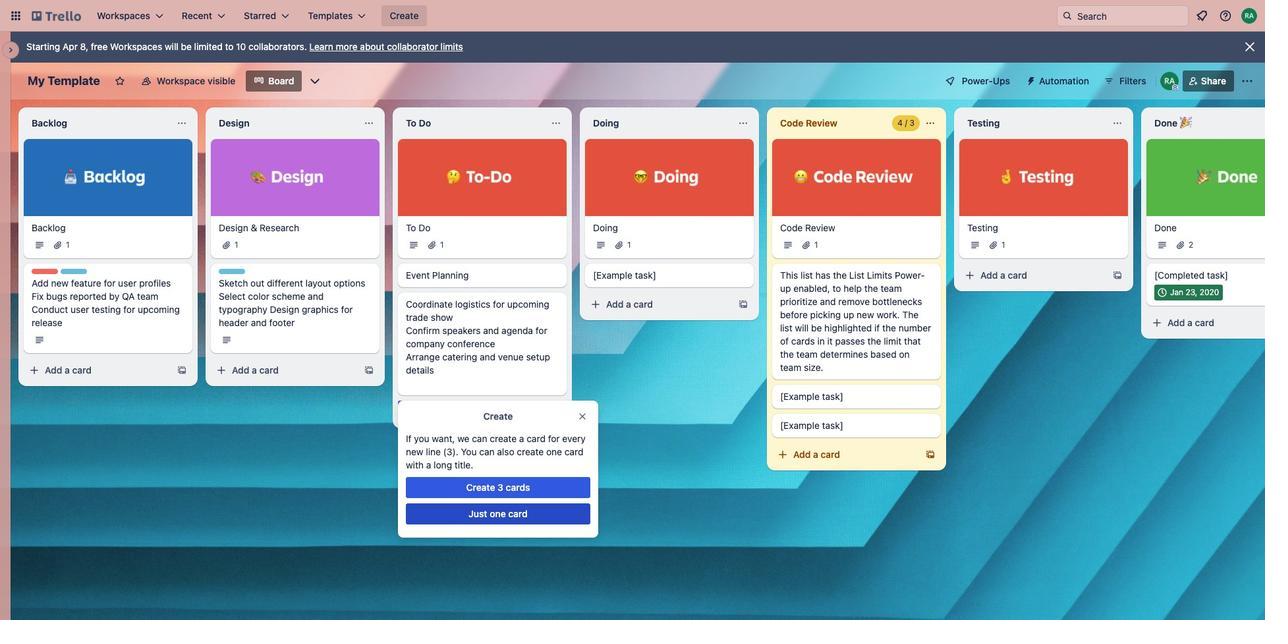 Task type: vqa. For each thing, say whether or not it's contained in the screenshot.
2nd Doing from the top
yes



Task type: locate. For each thing, give the bounding box(es) containing it.
1 vertical spatial review
[[805, 222, 836, 233]]

add new feature for user profiles fix bugs reported by qa team conduct user testing for upcoming release link
[[32, 277, 185, 329]]

workspaces down workspaces dropdown button
[[110, 41, 162, 52]]

1 horizontal spatial ruby anderson (rubyanderson7) image
[[1242, 8, 1258, 24]]

done inside text box
[[1155, 117, 1178, 129]]

2
[[1189, 240, 1194, 250]]

and up 'picking'
[[820, 296, 836, 307]]

1 for doing
[[627, 240, 631, 250]]

and inside the this list has the list limits power- up enabled, to help the team prioritize and remove bottlenecks before picking up new work. the list will be highlighted if the number of cards in it passes the limit that the team determines based on team size.
[[820, 296, 836, 307]]

primary element
[[0, 0, 1265, 32]]

0 vertical spatial [example task] link
[[593, 269, 746, 282]]

0 vertical spatial doing
[[593, 117, 619, 129]]

2 horizontal spatial and
[[820, 296, 836, 307]]

2 vertical spatial new
[[406, 446, 423, 457]]

design left &
[[219, 222, 248, 233]]

design
[[219, 117, 250, 129], [219, 222, 248, 233], [270, 304, 299, 315]]

create up the if you want, we can create a card for every new line (3). you can also create one card with a long title.
[[483, 411, 513, 422]]

2 to from the top
[[406, 222, 416, 233]]

up up the highlighted
[[844, 309, 854, 320]]

2 vertical spatial [example
[[780, 420, 820, 431]]

one right "just"
[[490, 508, 506, 519]]

3 1 from the left
[[440, 240, 444, 250]]

1 down "doing" link
[[627, 240, 631, 250]]

2 testing from the top
[[968, 222, 998, 233]]

0 vertical spatial new
[[51, 277, 69, 288]]

doing for doing text box
[[593, 117, 619, 129]]

done
[[1155, 117, 1178, 129], [1155, 222, 1177, 233]]

1 horizontal spatial will
[[795, 322, 809, 333]]

workspaces button
[[89, 5, 171, 26]]

power- left sm icon
[[962, 75, 993, 86]]

cards inside the this list has the list limits power- up enabled, to help the team prioritize and remove bottlenecks before picking up new work. the list will be highlighted if the number of cards in it passes the limit that the team determines based on team size.
[[791, 335, 815, 346]]

starting apr 8, free workspaces will be limited to 10 collaborators. learn more about collaborator limits
[[26, 41, 463, 52]]

backlog down my at the top of page
[[32, 117, 67, 129]]

1 vertical spatial to do
[[406, 222, 431, 233]]

to inside to do text field
[[406, 117, 417, 129]]

1 vertical spatial be
[[811, 322, 822, 333]]

1 vertical spatial one
[[490, 508, 506, 519]]

0 horizontal spatial and
[[251, 317, 267, 328]]

code review
[[780, 117, 838, 129], [780, 222, 836, 233]]

backlog inside text field
[[32, 117, 67, 129]]

will down before
[[795, 322, 809, 333]]

0 vertical spatial 3
[[910, 118, 915, 128]]

0 vertical spatial do
[[419, 117, 431, 129]]

do inside text field
[[419, 117, 431, 129]]

1 code review from the top
[[780, 117, 838, 129]]

0 horizontal spatial will
[[165, 41, 178, 52]]

0 vertical spatial cards
[[791, 335, 815, 346]]

1 vertical spatial cards
[[506, 482, 530, 493]]

done for done 🎉
[[1155, 117, 1178, 129]]

can right we
[[472, 433, 487, 444]]

create inside create 3 cards button
[[466, 482, 495, 493]]

1 vertical spatial list
[[780, 322, 793, 333]]

new up bugs
[[51, 277, 69, 288]]

card
[[1008, 269, 1027, 280], [634, 298, 653, 309], [1195, 317, 1215, 328], [72, 364, 92, 375], [259, 364, 279, 375], [426, 405, 445, 416], [527, 433, 546, 444], [565, 446, 584, 457], [821, 449, 840, 460], [508, 508, 528, 519]]

on
[[899, 348, 910, 360]]

create from template… image for code review
[[925, 449, 936, 460]]

1 horizontal spatial to
[[833, 282, 841, 294]]

learn more about collaborator limits link
[[310, 41, 463, 52]]

board
[[268, 75, 294, 86]]

code for code review link
[[780, 222, 803, 233]]

0 horizontal spatial new
[[51, 277, 69, 288]]

cards inside button
[[506, 482, 530, 493]]

2 do from the top
[[419, 222, 431, 233]]

workspace
[[157, 75, 205, 86]]

2 vertical spatial create
[[466, 482, 495, 493]]

1 horizontal spatial be
[[811, 322, 822, 333]]

2 to do from the top
[[406, 222, 431, 233]]

new inside the if you want, we can create a card for every new line (3). you can also create one card with a long title.
[[406, 446, 423, 457]]

add a card for design
[[232, 364, 279, 375]]

To Do text field
[[398, 113, 546, 134]]

🎉
[[1180, 117, 1192, 129]]

1 vertical spatial testing
[[968, 222, 998, 233]]

feature
[[71, 277, 101, 288]]

graphics
[[302, 304, 339, 315]]

layout
[[306, 277, 331, 288]]

3 right /
[[910, 118, 915, 128]]

Done 🎉 text field
[[1147, 113, 1265, 134]]

1 up event planning
[[440, 240, 444, 250]]

1 to do from the top
[[406, 117, 431, 129]]

1 vertical spatial backlog
[[32, 222, 66, 233]]

new up with
[[406, 446, 423, 457]]

team left size.
[[780, 362, 802, 373]]

design & research link
[[219, 221, 372, 234]]

conduct
[[32, 304, 68, 315]]

5 1 from the left
[[815, 240, 818, 250]]

ruby anderson (rubyanderson7) image right open information menu image
[[1242, 8, 1258, 24]]

[example task] link
[[593, 269, 746, 282], [780, 390, 933, 403], [780, 419, 933, 432]]

power-
[[962, 75, 993, 86], [895, 269, 925, 280]]

for
[[104, 277, 116, 288], [123, 304, 135, 315], [341, 304, 353, 315], [548, 433, 560, 444]]

1 review from the top
[[806, 117, 838, 129]]

create up also at the left of the page
[[490, 433, 517, 444]]

0 vertical spatial code
[[780, 117, 804, 129]]

sm image
[[1021, 71, 1039, 89]]

0 vertical spatial to do
[[406, 117, 431, 129]]

2 done from the top
[[1155, 222, 1177, 233]]

1 vertical spatial will
[[795, 322, 809, 333]]

testing inside testing text box
[[968, 117, 1000, 129]]

design for design & research
[[219, 222, 248, 233]]

add a card button for backlog
[[24, 360, 169, 381]]

the down of
[[780, 348, 794, 360]]

0 notifications image
[[1194, 8, 1210, 24]]

it
[[828, 335, 833, 346]]

workspace visible button
[[133, 71, 243, 92]]

doing for "doing" link
[[593, 222, 618, 233]]

cards left in
[[791, 335, 815, 346]]

0 vertical spatial done
[[1155, 117, 1178, 129]]

starred
[[244, 10, 276, 21]]

and
[[308, 290, 324, 302], [820, 296, 836, 307], [251, 317, 267, 328]]

jan
[[1171, 287, 1184, 297]]

if
[[406, 433, 412, 444]]

the right has at the top right of page
[[833, 269, 847, 280]]

2 backlog from the top
[[32, 222, 66, 233]]

1 horizontal spatial new
[[406, 446, 423, 457]]

2 review from the top
[[805, 222, 836, 233]]

1 up has at the top right of page
[[815, 240, 818, 250]]

0 vertical spatial power-
[[962, 75, 993, 86]]

add
[[981, 269, 998, 280], [32, 277, 49, 288], [606, 298, 624, 309], [1168, 317, 1185, 328], [45, 364, 62, 375], [232, 364, 249, 375], [406, 405, 423, 416], [794, 449, 811, 460]]

to
[[225, 41, 234, 52], [833, 282, 841, 294]]

done 🎉
[[1155, 117, 1192, 129]]

create up collaborator
[[390, 10, 419, 21]]

1 horizontal spatial power-
[[962, 75, 993, 86]]

user up qa
[[118, 277, 137, 288]]

0 horizontal spatial user
[[71, 304, 89, 315]]

0 horizontal spatial cards
[[506, 482, 530, 493]]

design inside text field
[[219, 117, 250, 129]]

2020
[[1200, 287, 1220, 297]]

testing link
[[968, 221, 1120, 234]]

do for the to do link
[[419, 222, 431, 233]]

filters
[[1120, 75, 1147, 86]]

list
[[849, 269, 865, 280]]

1 vertical spatial power-
[[895, 269, 925, 280]]

0 vertical spatial one
[[546, 446, 562, 457]]

1 code from the top
[[780, 117, 804, 129]]

23,
[[1186, 287, 1198, 297]]

add a card button
[[960, 265, 1105, 286], [585, 294, 730, 315], [1147, 312, 1265, 333], [24, 360, 169, 381], [211, 360, 356, 381], [772, 444, 917, 465]]

0 vertical spatial review
[[806, 117, 838, 129]]

1 vertical spatial code review
[[780, 222, 836, 233]]

up down this
[[780, 282, 791, 294]]

create up "just"
[[466, 482, 495, 493]]

just
[[469, 508, 487, 519]]

design down visible
[[219, 117, 250, 129]]

templates button
[[300, 5, 374, 26]]

create from template… image for testing
[[1113, 270, 1123, 280]]

0 horizontal spatial 3
[[498, 482, 504, 493]]

planning
[[432, 269, 469, 280]]

0 vertical spatial workspaces
[[97, 10, 150, 21]]

team inside add new feature for user profiles fix bugs reported by qa team conduct user testing for upcoming release
[[137, 290, 158, 302]]

1 testing from the top
[[968, 117, 1000, 129]]

workspaces up the free
[[97, 10, 150, 21]]

can right you
[[479, 446, 495, 457]]

1 to from the top
[[406, 117, 417, 129]]

1 1 from the left
[[66, 240, 70, 250]]

2 code review from the top
[[780, 222, 836, 233]]

[example task]
[[593, 269, 656, 280], [780, 391, 844, 402], [780, 420, 844, 431]]

doing
[[593, 117, 619, 129], [593, 222, 618, 233]]

list up enabled,
[[801, 269, 813, 280]]

done left 🎉
[[1155, 117, 1178, 129]]

1 vertical spatial new
[[857, 309, 874, 320]]

code inside text field
[[780, 117, 804, 129]]

backlog for "backlog" text field at the top left of the page
[[32, 117, 67, 129]]

1 vertical spatial done
[[1155, 222, 1177, 233]]

0 horizontal spatial one
[[490, 508, 506, 519]]

for down options
[[341, 304, 353, 315]]

0 vertical spatial testing
[[968, 117, 1000, 129]]

automation
[[1039, 75, 1089, 86]]

review inside text field
[[806, 117, 838, 129]]

2 vertical spatial [example task]
[[780, 420, 844, 431]]

recent
[[182, 10, 212, 21]]

and down typography
[[251, 317, 267, 328]]

to do
[[406, 117, 431, 129], [406, 222, 431, 233]]

1 vertical spatial ruby anderson (rubyanderson7) image
[[1160, 72, 1179, 90]]

be up in
[[811, 322, 822, 333]]

will
[[165, 41, 178, 52], [795, 322, 809, 333]]

to do inside text field
[[406, 117, 431, 129]]

create
[[390, 10, 419, 21], [483, 411, 513, 422], [466, 482, 495, 493]]

ruby anderson (rubyanderson7) image
[[1242, 8, 1258, 24], [1160, 72, 1179, 90]]

code review inside code review link
[[780, 222, 836, 233]]

to for the to do link
[[406, 222, 416, 233]]

1 horizontal spatial up
[[844, 309, 854, 320]]

backlog for "backlog" link
[[32, 222, 66, 233]]

0 vertical spatial to
[[406, 117, 417, 129]]

add a card button for code review
[[772, 444, 917, 465]]

power- inside power-ups button
[[962, 75, 993, 86]]

done up [completed
[[1155, 222, 1177, 233]]

out
[[251, 277, 264, 288]]

1 horizontal spatial one
[[546, 446, 562, 457]]

if you want, we can create a card for every new line (3). you can also create one card with a long title.
[[406, 433, 586, 471]]

you
[[414, 433, 429, 444]]

review for code review link
[[805, 222, 836, 233]]

testing
[[968, 117, 1000, 129], [968, 222, 998, 233]]

1 vertical spatial [example task] link
[[780, 390, 933, 403]]

2 vertical spatial [example task] link
[[780, 419, 933, 432]]

code review for code review link
[[780, 222, 836, 233]]

1 vertical spatial do
[[419, 222, 431, 233]]

event planning
[[406, 269, 469, 280]]

1 vertical spatial user
[[71, 304, 89, 315]]

code review inside code review text field
[[780, 117, 838, 129]]

ups
[[993, 75, 1010, 86]]

0 horizontal spatial up
[[780, 282, 791, 294]]

for up by
[[104, 277, 116, 288]]

3 up just one card at bottom
[[498, 482, 504, 493]]

if
[[875, 322, 880, 333]]

by
[[109, 290, 119, 302]]

picking
[[810, 309, 841, 320]]

list up of
[[780, 322, 793, 333]]

1 for backlog
[[66, 240, 70, 250]]

0 vertical spatial [example task]
[[593, 269, 656, 280]]

1 horizontal spatial and
[[308, 290, 324, 302]]

2 doing from the top
[[593, 222, 618, 233]]

review for code review text field
[[806, 117, 838, 129]]

0 vertical spatial to
[[225, 41, 234, 52]]

0 horizontal spatial be
[[181, 41, 192, 52]]

1 vertical spatial design
[[219, 222, 248, 233]]

2 horizontal spatial new
[[857, 309, 874, 320]]

1 vertical spatial to
[[833, 282, 841, 294]]

1 up color: sky, title: none icon on the top
[[66, 240, 70, 250]]

the down limits
[[865, 282, 878, 294]]

1 horizontal spatial cards
[[791, 335, 815, 346]]

create from template… image
[[1113, 270, 1123, 280], [177, 365, 187, 375], [364, 365, 374, 375], [925, 449, 936, 460]]

create from template… image for backlog
[[177, 365, 187, 375]]

workspaces inside dropdown button
[[97, 10, 150, 21]]

about
[[360, 41, 385, 52]]

1 do from the top
[[419, 117, 431, 129]]

Code Review text field
[[772, 113, 893, 134]]

be left limited
[[181, 41, 192, 52]]

new inside add new feature for user profiles fix bugs reported by qa team conduct user testing for upcoming release
[[51, 277, 69, 288]]

design for design
[[219, 117, 250, 129]]

testing for testing link
[[968, 222, 998, 233]]

power- up bottlenecks
[[895, 269, 925, 280]]

user down reported
[[71, 304, 89, 315]]

before
[[780, 309, 808, 320]]

new down remove
[[857, 309, 874, 320]]

add a card button for testing
[[960, 265, 1105, 286]]

design up footer
[[270, 304, 299, 315]]

1 vertical spatial 3
[[498, 482, 504, 493]]

0 vertical spatial ruby anderson (rubyanderson7) image
[[1242, 8, 1258, 24]]

0 horizontal spatial list
[[780, 322, 793, 333]]

select
[[219, 290, 246, 302]]

task]
[[635, 269, 656, 280], [1207, 269, 1229, 280], [822, 391, 844, 402], [822, 420, 844, 431]]

0 vertical spatial up
[[780, 282, 791, 294]]

1 vertical spatial [example
[[780, 391, 820, 402]]

6 1 from the left
[[1002, 240, 1005, 250]]

and for sketch out different layout options select color scheme and typography design graphics for header and footer
[[251, 317, 267, 328]]

1 down testing link
[[1002, 240, 1005, 250]]

team down profiles
[[137, 290, 158, 302]]

1 up color: sky, title: none image
[[235, 240, 238, 250]]

1
[[66, 240, 70, 250], [235, 240, 238, 250], [440, 240, 444, 250], [627, 240, 631, 250], [815, 240, 818, 250], [1002, 240, 1005, 250]]

ruby anderson (rubyanderson7) image right filters
[[1160, 72, 1179, 90]]

testing inside testing link
[[968, 222, 998, 233]]

sketch out different layout options select color scheme and typography design graphics for header and footer
[[219, 277, 365, 328]]

3
[[910, 118, 915, 128], [498, 482, 504, 493]]

1 horizontal spatial user
[[118, 277, 137, 288]]

2 vertical spatial design
[[270, 304, 299, 315]]

color: sky, title: none image
[[61, 269, 87, 274]]

cards up just one card at bottom
[[506, 482, 530, 493]]

this list has the list limits power- up enabled, to help the team prioritize and remove bottlenecks before picking up new work. the list will be highlighted if the number of cards in it passes the limit that the team determines based on team size. link
[[780, 269, 933, 374]]

do
[[419, 117, 431, 129], [419, 222, 431, 233]]

0 vertical spatial design
[[219, 117, 250, 129]]

Testing text field
[[960, 113, 1107, 134]]

0 vertical spatial will
[[165, 41, 178, 52]]

the down if
[[868, 335, 882, 346]]

and down layout
[[308, 290, 324, 302]]

one inside button
[[490, 508, 506, 519]]

2 code from the top
[[780, 222, 803, 233]]

for inside the if you want, we can create a card for every new line (3). you can also create one card with a long title.
[[548, 433, 560, 444]]

1 done from the top
[[1155, 117, 1178, 129]]

will up workspace
[[165, 41, 178, 52]]

Search field
[[1073, 6, 1188, 26]]

0 vertical spatial create
[[390, 10, 419, 21]]

create
[[490, 433, 517, 444], [517, 446, 544, 457]]

1 vertical spatial [example task]
[[780, 391, 844, 402]]

1 vertical spatial to
[[406, 222, 416, 233]]

0 horizontal spatial power-
[[895, 269, 925, 280]]

doing inside text box
[[593, 117, 619, 129]]

1 vertical spatial code
[[780, 222, 803, 233]]

0 vertical spatial code review
[[780, 117, 838, 129]]

to left help
[[833, 282, 841, 294]]

1 vertical spatial workspaces
[[110, 41, 162, 52]]

one right also at the left of the page
[[546, 446, 562, 457]]

to left 10
[[225, 41, 234, 52]]

0 vertical spatial backlog
[[32, 117, 67, 129]]

create button
[[382, 5, 427, 26]]

search image
[[1062, 11, 1073, 21]]

0 vertical spatial list
[[801, 269, 813, 280]]

4 1 from the left
[[627, 240, 631, 250]]

1 backlog from the top
[[32, 117, 67, 129]]

backlog up color: red, title: none image
[[32, 222, 66, 233]]

templates
[[308, 10, 353, 21]]

for left 'every' in the bottom left of the page
[[548, 433, 560, 444]]

qa
[[122, 290, 135, 302]]

1 vertical spatial doing
[[593, 222, 618, 233]]

can
[[472, 433, 487, 444], [479, 446, 495, 457]]

to inside the this list has the list limits power- up enabled, to help the team prioritize and remove bottlenecks before picking up new work. the list will be highlighted if the number of cards in it passes the limit that the team determines based on team size.
[[833, 282, 841, 294]]

every
[[562, 433, 586, 444]]

create right also at the left of the page
[[517, 446, 544, 457]]

1 doing from the top
[[593, 117, 619, 129]]

filters button
[[1100, 71, 1151, 92]]

a
[[1001, 269, 1006, 280], [626, 298, 631, 309], [1188, 317, 1193, 328], [65, 364, 70, 375], [252, 364, 257, 375], [519, 433, 524, 444], [813, 449, 818, 460], [426, 459, 431, 471]]



Task type: describe. For each thing, give the bounding box(es) containing it.
1 vertical spatial create
[[517, 446, 544, 457]]

customize views image
[[309, 74, 322, 88]]

add a card for code review
[[794, 449, 840, 460]]

limited
[[194, 41, 223, 52]]

4
[[898, 118, 903, 128]]

we
[[458, 433, 470, 444]]

remove
[[839, 296, 870, 307]]

1 vertical spatial can
[[479, 446, 495, 457]]

and for this list has the list limits power- up enabled, to help the team prioritize and remove bottlenecks before picking up new work. the list will be highlighted if the number of cards in it passes the limit that the team determines based on team size.
[[820, 296, 836, 307]]

starred button
[[236, 5, 297, 26]]

also
[[497, 446, 514, 457]]

Design text field
[[211, 113, 359, 134]]

for inside sketch out different layout options select color scheme and typography design graphics for header and footer
[[341, 304, 353, 315]]

color: sky, title: none image
[[219, 269, 245, 274]]

/
[[905, 118, 908, 128]]

in
[[818, 335, 825, 346]]

just one card button
[[406, 504, 591, 525]]

profiles
[[139, 277, 171, 288]]

add a card for testing
[[981, 269, 1027, 280]]

bottlenecks
[[873, 296, 922, 307]]

4 / 3
[[898, 118, 915, 128]]

this member is an admin of this board. image
[[1172, 84, 1178, 90]]

team up bottlenecks
[[881, 282, 902, 294]]

passes
[[835, 335, 865, 346]]

power-ups button
[[936, 71, 1018, 92]]

add inside button
[[406, 405, 423, 416]]

done for done
[[1155, 222, 1177, 233]]

1 for to do
[[440, 240, 444, 250]]

open information menu image
[[1219, 9, 1232, 22]]

scheme
[[272, 290, 305, 302]]

Jan 23, 2020 checkbox
[[1155, 284, 1223, 300]]

different
[[267, 277, 303, 288]]

[completed task] link
[[1155, 269, 1265, 282]]

apr
[[63, 41, 78, 52]]

will inside the this list has the list limits power- up enabled, to help the team prioritize and remove bottlenecks before picking up new work. the list will be highlighted if the number of cards in it passes the limit that the team determines based on team size.
[[795, 322, 809, 333]]

[completed
[[1155, 269, 1205, 280]]

Doing text field
[[585, 113, 733, 134]]

0 horizontal spatial ruby anderson (rubyanderson7) image
[[1160, 72, 1179, 90]]

1 for testing
[[1002, 240, 1005, 250]]

event
[[406, 269, 430, 280]]

event planning link
[[406, 269, 559, 282]]

design inside sketch out different layout options select color scheme and typography design graphics for header and footer
[[270, 304, 299, 315]]

jan 23, 2020
[[1171, 287, 1220, 297]]

one inside the if you want, we can create a card for every new line (3). you can also create one card with a long title.
[[546, 446, 562, 457]]

with
[[406, 459, 424, 471]]

0 vertical spatial be
[[181, 41, 192, 52]]

to for to do text field
[[406, 117, 417, 129]]

2 1 from the left
[[235, 240, 238, 250]]

line
[[426, 446, 441, 457]]

share button
[[1183, 71, 1234, 92]]

of
[[780, 335, 789, 346]]

add new feature for user profiles fix bugs reported by qa team conduct user testing for upcoming release
[[32, 277, 180, 328]]

color: red, title: none image
[[32, 269, 58, 274]]

help
[[844, 282, 862, 294]]

add a card for doing
[[606, 298, 653, 309]]

enabled,
[[794, 282, 830, 294]]

doing link
[[593, 221, 746, 234]]

1 horizontal spatial 3
[[910, 118, 915, 128]]

Enter a title for this card… text field
[[398, 292, 567, 395]]

visible
[[208, 75, 235, 86]]

power- inside the this list has the list limits power- up enabled, to help the team prioritize and remove bottlenecks before picking up new work. the list will be highlighted if the number of cards in it passes the limit that the team determines based on team size.
[[895, 269, 925, 280]]

add a card button for doing
[[585, 294, 730, 315]]

close popover image
[[577, 411, 588, 422]]

create from template… image
[[738, 299, 749, 309]]

share
[[1201, 75, 1227, 86]]

3 inside button
[[498, 482, 504, 493]]

the right if
[[883, 322, 896, 333]]

0 vertical spatial create
[[490, 433, 517, 444]]

backlog link
[[32, 221, 185, 234]]

number
[[899, 322, 932, 333]]

testing for testing text box
[[968, 117, 1000, 129]]

more
[[336, 41, 358, 52]]

create inside create button
[[390, 10, 419, 21]]

has
[[816, 269, 831, 280]]

add inside add new feature for user profiles fix bugs reported by qa team conduct user testing for upcoming release
[[32, 277, 49, 288]]

to do for the to do link
[[406, 222, 431, 233]]

release
[[32, 317, 62, 328]]

1 vertical spatial up
[[844, 309, 854, 320]]

limits
[[867, 269, 893, 280]]

show menu image
[[1241, 74, 1254, 88]]

Board name text field
[[21, 71, 107, 92]]

fix
[[32, 290, 44, 302]]

0 vertical spatial user
[[118, 277, 137, 288]]

back to home image
[[32, 5, 81, 26]]

1 for code review
[[815, 240, 818, 250]]

color
[[248, 290, 269, 302]]

bugs
[[46, 290, 67, 302]]

team up size.
[[797, 348, 818, 360]]

design & research
[[219, 222, 299, 233]]

to do for to do text field
[[406, 117, 431, 129]]

create 3 cards
[[466, 482, 530, 493]]

title.
[[455, 459, 473, 471]]

prioritize
[[780, 296, 818, 307]]

this list has the list limits power- up enabled, to help the team prioritize and remove bottlenecks before picking up new work. the list will be highlighted if the number of cards in it passes the limit that the team determines based on team size.
[[780, 269, 932, 373]]

typography
[[219, 304, 267, 315]]

template
[[48, 74, 100, 88]]

0 vertical spatial [example
[[593, 269, 633, 280]]

limits
[[441, 41, 463, 52]]

collaborators.
[[249, 41, 307, 52]]

0 vertical spatial can
[[472, 433, 487, 444]]

create 3 cards button
[[406, 477, 591, 498]]

for down qa
[[123, 304, 135, 315]]

learn
[[310, 41, 333, 52]]

my
[[28, 74, 45, 88]]

that
[[904, 335, 921, 346]]

star or unstar board image
[[115, 76, 125, 86]]

add a card button for design
[[211, 360, 356, 381]]

be inside the this list has the list limits power- up enabled, to help the team prioritize and remove bottlenecks before picking up new work. the list will be highlighted if the number of cards in it passes the limit that the team determines based on team size.
[[811, 322, 822, 333]]

[completed task]
[[1155, 269, 1229, 280]]

footer
[[269, 317, 295, 328]]

done link
[[1155, 221, 1265, 234]]

board link
[[246, 71, 302, 92]]

ruby anderson (rubyanderson7) image inside primary element
[[1242, 8, 1258, 24]]

do for to do text field
[[419, 117, 431, 129]]

new inside the this list has the list limits power- up enabled, to help the team prioritize and remove bottlenecks before picking up new work. the list will be highlighted if the number of cards in it passes the limit that the team determines based on team size.
[[857, 309, 874, 320]]

Backlog text field
[[24, 113, 171, 134]]

sketch
[[219, 277, 248, 288]]

power-ups
[[962, 75, 1010, 86]]

8,
[[80, 41, 88, 52]]

0 horizontal spatial to
[[225, 41, 234, 52]]

header
[[219, 317, 248, 328]]

create from template… image for design
[[364, 365, 374, 375]]

this
[[780, 269, 798, 280]]

just one card
[[469, 508, 528, 519]]

(3).
[[443, 446, 459, 457]]

sketch out different layout options select color scheme and typography design graphics for header and footer link
[[219, 277, 372, 329]]

code review link
[[780, 221, 933, 234]]

automation button
[[1021, 71, 1097, 92]]

1 vertical spatial create
[[483, 411, 513, 422]]

code for code review text field
[[780, 117, 804, 129]]

card inside button
[[426, 405, 445, 416]]

code review for code review text field
[[780, 117, 838, 129]]

10
[[236, 41, 246, 52]]

add card button
[[398, 400, 453, 422]]

1 horizontal spatial list
[[801, 269, 813, 280]]

add a card for backlog
[[45, 364, 92, 375]]

research
[[260, 222, 299, 233]]



